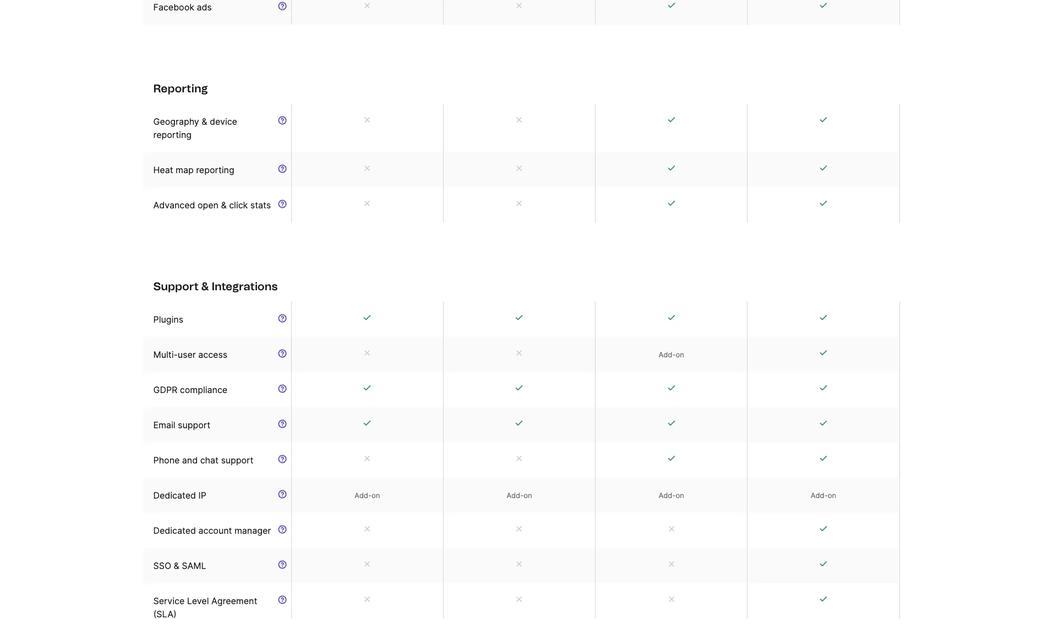 Task type: describe. For each thing, give the bounding box(es) containing it.
access
[[198, 350, 227, 361]]

support
[[153, 280, 199, 293]]

(sla)
[[153, 610, 177, 620]]

dedicated ip
[[153, 491, 206, 502]]

advanced open & click stats
[[153, 200, 271, 211]]

1 horizontal spatial reporting
[[196, 165, 234, 176]]

saml
[[182, 561, 206, 572]]

map
[[176, 165, 194, 176]]

facebook
[[153, 2, 194, 13]]

sso
[[153, 561, 171, 572]]

email support
[[153, 420, 210, 431]]

device
[[210, 116, 237, 127]]

agreement
[[211, 596, 257, 607]]

open
[[198, 200, 219, 211]]

1 vertical spatial support
[[221, 455, 254, 466]]

service
[[153, 596, 185, 607]]

gdpr compliance
[[153, 385, 227, 396]]

geography
[[153, 116, 199, 127]]

dedicated for dedicated ip
[[153, 491, 196, 502]]

phone
[[153, 455, 180, 466]]

ip
[[198, 491, 206, 502]]

phone and chat support
[[153, 455, 254, 466]]

chat
[[200, 455, 219, 466]]

geography & device reporting
[[153, 116, 237, 140]]

& for device
[[202, 116, 207, 127]]

0 horizontal spatial support
[[178, 420, 210, 431]]

plugins
[[153, 314, 183, 325]]



Task type: locate. For each thing, give the bounding box(es) containing it.
& for integrations
[[201, 280, 209, 293]]

facebook ads
[[153, 2, 212, 13]]

reporting inside the geography & device reporting
[[153, 129, 192, 140]]

manager
[[234, 526, 271, 537]]

heat
[[153, 165, 173, 176]]

support right "email"
[[178, 420, 210, 431]]

dedicated
[[153, 491, 196, 502], [153, 526, 196, 537]]

integrations
[[212, 280, 278, 293]]

2 dedicated from the top
[[153, 526, 196, 537]]

add-
[[659, 351, 676, 360], [355, 492, 372, 501], [507, 492, 524, 501], [659, 492, 676, 501], [811, 492, 828, 501]]

0 vertical spatial dedicated
[[153, 491, 196, 502]]

ads
[[197, 2, 212, 13]]

account
[[198, 526, 232, 537]]

support & integrations
[[153, 280, 278, 293]]

on
[[676, 351, 684, 360], [372, 492, 380, 501], [524, 492, 532, 501], [676, 492, 684, 501], [828, 492, 836, 501]]

level
[[187, 596, 209, 607]]

dedicated up sso & saml
[[153, 526, 196, 537]]

reporting
[[153, 82, 208, 95]]

add-on
[[659, 351, 684, 360], [355, 492, 380, 501], [507, 492, 532, 501], [659, 492, 684, 501], [811, 492, 836, 501]]

support
[[178, 420, 210, 431], [221, 455, 254, 466]]

service level agreement (sla)
[[153, 596, 257, 620]]

1 vertical spatial dedicated
[[153, 526, 196, 537]]

email
[[153, 420, 175, 431]]

dedicated for dedicated account manager
[[153, 526, 196, 537]]

&
[[202, 116, 207, 127], [221, 200, 227, 211], [201, 280, 209, 293], [174, 561, 179, 572]]

and
[[182, 455, 198, 466]]

& left device
[[202, 116, 207, 127]]

1 horizontal spatial support
[[221, 455, 254, 466]]

sso & saml
[[153, 561, 206, 572]]

reporting down geography
[[153, 129, 192, 140]]

& inside the geography & device reporting
[[202, 116, 207, 127]]

0 vertical spatial reporting
[[153, 129, 192, 140]]

& left click
[[221, 200, 227, 211]]

multi-user access
[[153, 350, 227, 361]]

reporting
[[153, 129, 192, 140], [196, 165, 234, 176]]

& right support in the left top of the page
[[201, 280, 209, 293]]

1 vertical spatial reporting
[[196, 165, 234, 176]]

compliance
[[180, 385, 227, 396]]

advanced
[[153, 200, 195, 211]]

user
[[178, 350, 196, 361]]

multi-
[[153, 350, 178, 361]]

& right sso at the left
[[174, 561, 179, 572]]

support right 'chat'
[[221, 455, 254, 466]]

& for saml
[[174, 561, 179, 572]]

dedicated account manager
[[153, 526, 271, 537]]

1 dedicated from the top
[[153, 491, 196, 502]]

dedicated left ip
[[153, 491, 196, 502]]

0 vertical spatial support
[[178, 420, 210, 431]]

reporting right map
[[196, 165, 234, 176]]

gdpr
[[153, 385, 177, 396]]

stats
[[250, 200, 271, 211]]

0 horizontal spatial reporting
[[153, 129, 192, 140]]

heat map reporting
[[153, 165, 234, 176]]

click
[[229, 200, 248, 211]]



Task type: vqa. For each thing, say whether or not it's contained in the screenshot.
Create a deal dialog
no



